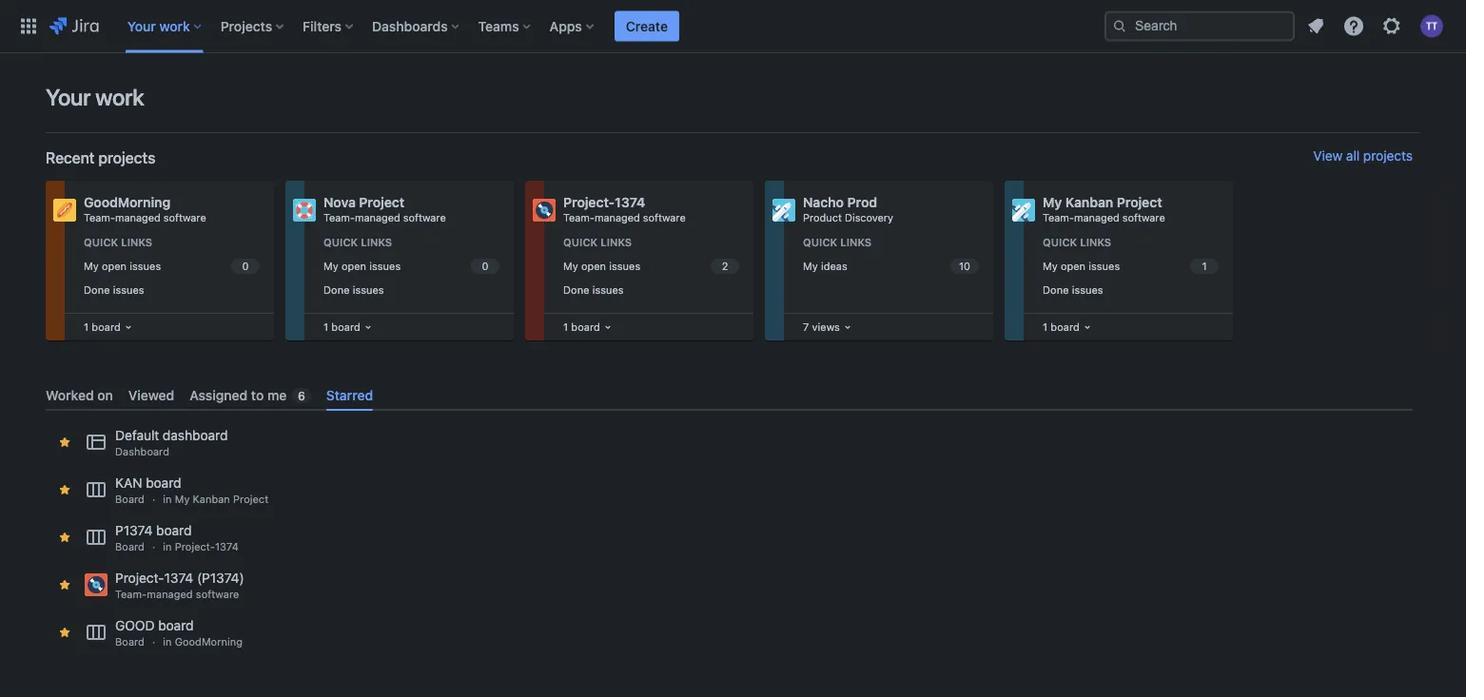 Task type: locate. For each thing, give the bounding box(es) containing it.
· inside kan board board · in my kanban project
[[152, 494, 155, 506]]

primary element
[[11, 0, 1105, 53]]

quick links down my kanban project team-managed software
[[1043, 237, 1112, 249]]

kanban
[[1066, 195, 1114, 210], [193, 494, 230, 506]]

open down 'nova project team-managed software'
[[342, 260, 367, 272]]

2 my open issues link from the left
[[320, 256, 503, 277]]

your work up "recent projects"
[[46, 84, 144, 110]]

project
[[359, 195, 405, 210], [1117, 195, 1163, 210], [233, 494, 269, 506]]

2 star image from the top
[[57, 626, 72, 641]]

open down "goodmorning team-managed software"
[[102, 260, 127, 272]]

quick links
[[84, 237, 152, 249], [324, 237, 392, 249], [564, 237, 632, 249], [803, 237, 872, 249], [1043, 237, 1112, 249]]

4 quick links from the left
[[803, 237, 872, 249]]

1 board image from the left
[[121, 320, 136, 335]]

my for nova project
[[324, 260, 339, 272]]

project- for team-
[[564, 195, 615, 210]]

1 vertical spatial star image
[[57, 626, 72, 641]]

2 board image from the left
[[361, 320, 376, 335]]

4 1 from the left
[[1043, 321, 1048, 334]]

1 board button for team-
[[320, 315, 376, 340]]

done issues link down 'nova project team-managed software'
[[320, 279, 503, 301]]

3 star image from the top
[[57, 578, 72, 593]]

2 vertical spatial star image
[[57, 578, 72, 593]]

project inside my kanban project team-managed software
[[1117, 195, 1163, 210]]

software inside project-1374 (p1374) team-managed software
[[196, 589, 239, 601]]

board image inside 7 views dropdown button
[[840, 320, 856, 335]]

2 horizontal spatial project
[[1117, 195, 1163, 210]]

· for p1374
[[152, 541, 155, 554]]

my open issues
[[84, 260, 161, 272], [324, 260, 401, 272], [564, 260, 641, 272], [1043, 260, 1121, 272]]

view all projects link
[[1314, 148, 1414, 168]]

1 vertical spatial kanban
[[193, 494, 230, 506]]

projects up "goodmorning team-managed software"
[[98, 149, 155, 167]]

board inside p1374 board board · in project-1374
[[115, 541, 145, 554]]

done issues up board image
[[564, 283, 624, 296]]

1 1 board button from the left
[[320, 315, 376, 340]]

goodmorning down "recent projects"
[[84, 195, 171, 210]]

1 done issues from the left
[[84, 283, 144, 296]]

5 quick from the left
[[1043, 237, 1078, 249]]

done issues down 'nova project team-managed software'
[[324, 283, 384, 296]]

1 quick links from the left
[[84, 237, 152, 249]]

board image inside dropdown button
[[121, 320, 136, 335]]

project-
[[564, 195, 615, 210], [175, 541, 215, 554], [115, 571, 164, 587]]

quick for goodmorning
[[84, 237, 118, 249]]

· up p1374
[[152, 494, 155, 506]]

1 star image from the top
[[57, 530, 72, 546]]

links
[[121, 237, 152, 249], [361, 237, 392, 249], [601, 237, 632, 249], [841, 237, 872, 249], [1081, 237, 1112, 249]]

1 1 board from the left
[[84, 321, 121, 334]]

0 vertical spatial project-
[[564, 195, 615, 210]]

board down good
[[115, 637, 145, 649]]

0 horizontal spatial kanban
[[193, 494, 230, 506]]

managed inside "goodmorning team-managed software"
[[115, 212, 161, 224]]

1 quick from the left
[[84, 237, 118, 249]]

open
[[102, 260, 127, 272], [342, 260, 367, 272], [581, 260, 606, 272], [1061, 260, 1086, 272]]

0 horizontal spatial 1 board button
[[320, 315, 376, 340]]

3 done from the left
[[564, 283, 590, 296]]

1 horizontal spatial your
[[127, 18, 156, 34]]

issues
[[130, 260, 161, 272], [370, 260, 401, 272], [609, 260, 641, 272], [1089, 260, 1121, 272], [113, 283, 144, 296], [353, 283, 384, 296], [593, 283, 624, 296], [1072, 283, 1104, 296]]

1 vertical spatial board
[[115, 541, 145, 554]]

1 horizontal spatial project-
[[175, 541, 215, 554]]

done issues link for my kanban project
[[1039, 279, 1222, 301]]

3 my open issues from the left
[[564, 260, 641, 272]]

2 vertical spatial ·
[[152, 637, 155, 649]]

filters button
[[297, 11, 361, 41]]

0 vertical spatial in
[[163, 494, 172, 506]]

1 my open issues from the left
[[84, 260, 161, 272]]

done for 1374
[[564, 283, 590, 296]]

links for 1374
[[601, 237, 632, 249]]

3 · from the top
[[152, 637, 155, 649]]

star image
[[57, 530, 72, 546], [57, 626, 72, 641]]

managed inside project-1374 team-managed software
[[595, 212, 640, 224]]

· inside p1374 board board · in project-1374
[[152, 541, 155, 554]]

managed
[[115, 212, 161, 224], [355, 212, 400, 224], [595, 212, 640, 224], [1075, 212, 1120, 224], [147, 589, 193, 601]]

7 views button
[[800, 315, 856, 340]]

1 done issues link from the left
[[80, 279, 263, 301]]

3 quick links from the left
[[564, 237, 632, 249]]

project- for (p1374)
[[115, 571, 164, 587]]

3 open from the left
[[581, 260, 606, 272]]

0 vertical spatial 1374
[[615, 195, 646, 210]]

board
[[92, 321, 121, 334], [332, 321, 361, 334], [571, 321, 600, 334], [1051, 321, 1080, 334], [146, 476, 181, 491], [156, 523, 192, 539], [158, 618, 194, 634]]

product
[[803, 212, 842, 224]]

board inside p1374 board board · in project-1374
[[156, 523, 192, 539]]

board down kan
[[115, 494, 145, 506]]

team- inside project-1374 team-managed software
[[564, 212, 595, 224]]

done issues link for project-1374
[[560, 279, 742, 301]]

4 quick from the left
[[803, 237, 838, 249]]

1 in from the top
[[163, 494, 172, 506]]

1 horizontal spatial kanban
[[1066, 195, 1114, 210]]

goodmorning inside "goodmorning team-managed software"
[[84, 195, 171, 210]]

star image left p1374
[[57, 530, 72, 546]]

3 in from the top
[[163, 637, 172, 649]]

my for my kanban project
[[1043, 260, 1058, 272]]

to
[[251, 387, 264, 403]]

1 my open issues link from the left
[[80, 256, 263, 277]]

search image
[[1113, 19, 1128, 34]]

quick down "goodmorning team-managed software"
[[84, 237, 118, 249]]

done issues link for goodmorning
[[80, 279, 263, 301]]

1 board
[[84, 321, 121, 334], [324, 321, 361, 334], [564, 321, 600, 334], [1043, 321, 1080, 334]]

quick links down "goodmorning team-managed software"
[[84, 237, 152, 249]]

quick for nova
[[324, 237, 358, 249]]

quick links for team-
[[84, 237, 152, 249]]

1 horizontal spatial work
[[159, 18, 190, 34]]

0 vertical spatial your work
[[127, 18, 190, 34]]

my
[[1043, 195, 1063, 210], [84, 260, 99, 272], [324, 260, 339, 272], [564, 260, 578, 272], [803, 260, 818, 272], [1043, 260, 1058, 272], [175, 494, 190, 506]]

your work
[[127, 18, 190, 34], [46, 84, 144, 110]]

1374
[[615, 195, 646, 210], [215, 541, 239, 554], [164, 571, 193, 587]]

viewed
[[128, 387, 174, 403]]

done down nova
[[324, 283, 350, 296]]

· for good
[[152, 637, 155, 649]]

team-
[[84, 212, 115, 224], [324, 212, 355, 224], [564, 212, 595, 224], [1043, 212, 1075, 224], [115, 589, 147, 601]]

0 vertical spatial ·
[[152, 494, 155, 506]]

quick links for 1374
[[564, 237, 632, 249]]

quick down nova
[[324, 237, 358, 249]]

0 horizontal spatial goodmorning
[[84, 195, 171, 210]]

1 board from the top
[[115, 494, 145, 506]]

work
[[159, 18, 190, 34], [95, 84, 144, 110]]

2 links from the left
[[361, 237, 392, 249]]

3 done issues from the left
[[564, 283, 624, 296]]

board image
[[121, 320, 136, 335], [361, 320, 376, 335], [840, 320, 856, 335], [1080, 320, 1095, 335]]

in for kan
[[163, 494, 172, 506]]

star image
[[57, 435, 72, 450], [57, 483, 72, 498], [57, 578, 72, 593]]

links down my kanban project team-managed software
[[1081, 237, 1112, 249]]

open for kanban
[[1061, 260, 1086, 272]]

my for goodmorning
[[84, 260, 99, 272]]

your profile and settings image
[[1421, 15, 1444, 38]]

jira image
[[49, 15, 99, 38], [49, 15, 99, 38]]

team- inside 'nova project team-managed software'
[[324, 212, 355, 224]]

2 in from the top
[[163, 541, 172, 554]]

1 star image from the top
[[57, 435, 72, 450]]

1 open from the left
[[102, 260, 127, 272]]

7 views
[[803, 321, 840, 334]]

1374 inside project-1374 (p1374) team-managed software
[[164, 571, 193, 587]]

software inside project-1374 team-managed software
[[643, 212, 686, 224]]

1 done from the left
[[84, 283, 110, 296]]

· inside the good board board · in goodmorning
[[152, 637, 155, 649]]

2 board from the top
[[115, 541, 145, 554]]

my inside kan board board · in my kanban project
[[175, 494, 190, 506]]

quick links down 'nova project team-managed software'
[[324, 237, 392, 249]]

2 1 from the left
[[324, 321, 329, 334]]

dashboard
[[115, 446, 169, 459]]

1 horizontal spatial 1374
[[215, 541, 239, 554]]

dashboards
[[372, 18, 448, 34]]

my open issues link down 'nova project team-managed software'
[[320, 256, 503, 277]]

my open issues down "goodmorning team-managed software"
[[84, 260, 161, 272]]

1 vertical spatial in
[[163, 541, 172, 554]]

done issues
[[84, 283, 144, 296], [324, 283, 384, 296], [564, 283, 624, 296], [1043, 283, 1104, 296]]

links down "goodmorning team-managed software"
[[121, 237, 152, 249]]

project- inside p1374 board board · in project-1374
[[175, 541, 215, 554]]

quick down project-1374 team-managed software
[[564, 237, 598, 249]]

board for p1374
[[115, 541, 145, 554]]

· down p1374
[[152, 541, 155, 554]]

2 horizontal spatial 1374
[[615, 195, 646, 210]]

quick down my kanban project team-managed software
[[1043, 237, 1078, 249]]

quick
[[84, 237, 118, 249], [324, 237, 358, 249], [564, 237, 598, 249], [803, 237, 838, 249], [1043, 237, 1078, 249]]

done issues link
[[80, 279, 263, 301], [320, 279, 503, 301], [560, 279, 742, 301], [1039, 279, 1222, 301]]

1374 inside project-1374 team-managed software
[[615, 195, 646, 210]]

3 quick from the left
[[564, 237, 598, 249]]

5 links from the left
[[1081, 237, 1112, 249]]

software
[[164, 212, 206, 224], [403, 212, 446, 224], [643, 212, 686, 224], [1123, 212, 1166, 224], [196, 589, 239, 601]]

tab list containing worked on
[[38, 380, 1421, 411]]

0 vertical spatial star image
[[57, 530, 72, 546]]

3 board image from the left
[[840, 320, 856, 335]]

0 vertical spatial work
[[159, 18, 190, 34]]

views
[[812, 321, 840, 334]]

2 open from the left
[[342, 260, 367, 272]]

4 done issues link from the left
[[1039, 279, 1222, 301]]

4 links from the left
[[841, 237, 872, 249]]

4 my open issues link from the left
[[1039, 256, 1222, 277]]

2 horizontal spatial project-
[[564, 195, 615, 210]]

1 vertical spatial 1374
[[215, 541, 239, 554]]

links for team-
[[121, 237, 152, 249]]

· down good
[[152, 637, 155, 649]]

managed inside project-1374 (p1374) team-managed software
[[147, 589, 193, 601]]

board for kan
[[115, 494, 145, 506]]

in inside kan board board · in my kanban project
[[163, 494, 172, 506]]

1 vertical spatial ·
[[152, 541, 155, 554]]

default
[[115, 428, 159, 444]]

my open issues link for my kanban project
[[1039, 256, 1222, 277]]

0 horizontal spatial 1 board button
[[80, 315, 136, 340]]

done down project-1374 team-managed software
[[564, 283, 590, 296]]

0 horizontal spatial project
[[233, 494, 269, 506]]

in inside p1374 board board · in project-1374
[[163, 541, 172, 554]]

your
[[127, 18, 156, 34], [46, 84, 91, 110]]

2 vertical spatial board
[[115, 637, 145, 649]]

2 quick links from the left
[[324, 237, 392, 249]]

project- inside project-1374 team-managed software
[[564, 195, 615, 210]]

dashboard
[[163, 428, 228, 444]]

1 for nova project
[[324, 321, 329, 334]]

star image for kan
[[57, 483, 72, 498]]

on
[[97, 387, 113, 403]]

in up p1374 board board · in project-1374
[[163, 494, 172, 506]]

1 board button
[[320, 315, 376, 340], [1039, 315, 1095, 340]]

0 vertical spatial your
[[127, 18, 156, 34]]

all
[[1347, 148, 1360, 164]]

links down 'nova project team-managed software'
[[361, 237, 392, 249]]

my open issues link down "goodmorning team-managed software"
[[80, 256, 263, 277]]

2 1 board from the left
[[324, 321, 361, 334]]

my open issues down my kanban project team-managed software
[[1043, 260, 1121, 272]]

done down "goodmorning team-managed software"
[[84, 283, 110, 296]]

1 horizontal spatial 1 board button
[[560, 315, 616, 340]]

in up project-1374 (p1374) team-managed software
[[163, 541, 172, 554]]

1 1 from the left
[[84, 321, 89, 334]]

done issues for 1374
[[564, 283, 624, 296]]

board inside the good board board · in goodmorning
[[115, 637, 145, 649]]

goodmorning
[[84, 195, 171, 210], [175, 637, 243, 649]]

(p1374)
[[197, 571, 244, 587]]

projects
[[1364, 148, 1414, 164], [98, 149, 155, 167]]

project inside 'nova project team-managed software'
[[359, 195, 405, 210]]

0 vertical spatial board
[[115, 494, 145, 506]]

my open issues link down project-1374 team-managed software
[[560, 256, 742, 277]]

done down my kanban project team-managed software
[[1043, 283, 1069, 296]]

3 my open issues link from the left
[[560, 256, 742, 277]]

in inside the good board board · in goodmorning
[[163, 637, 172, 649]]

1374 for project-1374 (p1374)
[[164, 571, 193, 587]]

my ideas link
[[800, 256, 982, 277]]

work inside dropdown button
[[159, 18, 190, 34]]

my open issues for team-
[[84, 260, 161, 272]]

in down project-1374 (p1374) team-managed software
[[163, 637, 172, 649]]

4 my open issues from the left
[[1043, 260, 1121, 272]]

done
[[84, 283, 110, 296], [324, 283, 350, 296], [564, 283, 590, 296], [1043, 283, 1069, 296]]

1 horizontal spatial project
[[359, 195, 405, 210]]

links down the discovery
[[841, 237, 872, 249]]

1 board button
[[80, 315, 136, 340], [560, 315, 616, 340]]

tab list
[[38, 380, 1421, 411]]

1 vertical spatial project-
[[175, 541, 215, 554]]

2 done issues from the left
[[324, 283, 384, 296]]

2 1 board button from the left
[[560, 315, 616, 340]]

2 quick from the left
[[324, 237, 358, 249]]

links for kanban
[[1081, 237, 1112, 249]]

4 done issues from the left
[[1043, 283, 1104, 296]]

1
[[84, 321, 89, 334], [324, 321, 329, 334], [564, 321, 568, 334], [1043, 321, 1048, 334]]

nacho
[[803, 195, 844, 210]]

2 vertical spatial project-
[[115, 571, 164, 587]]

managed inside my kanban project team-managed software
[[1075, 212, 1120, 224]]

done issues for project
[[324, 283, 384, 296]]

2 star image from the top
[[57, 483, 72, 498]]

1 vertical spatial goodmorning
[[175, 637, 243, 649]]

create
[[626, 18, 668, 34]]

quick up my ideas
[[803, 237, 838, 249]]

1 · from the top
[[152, 494, 155, 506]]

4 board image from the left
[[1080, 320, 1095, 335]]

2 vertical spatial in
[[163, 637, 172, 649]]

dashboards button
[[367, 11, 467, 41]]

open for project
[[342, 260, 367, 272]]

my open issues for 1374
[[564, 260, 641, 272]]

4 1 board from the left
[[1043, 321, 1080, 334]]

projects
[[221, 18, 272, 34]]

in
[[163, 494, 172, 506], [163, 541, 172, 554], [163, 637, 172, 649]]

3 links from the left
[[601, 237, 632, 249]]

4 done from the left
[[1043, 283, 1069, 296]]

1 links from the left
[[121, 237, 152, 249]]

my open issues down 'nova project team-managed software'
[[324, 260, 401, 272]]

·
[[152, 494, 155, 506], [152, 541, 155, 554], [152, 637, 155, 649]]

3 1 board from the left
[[564, 321, 600, 334]]

settings image
[[1381, 15, 1404, 38]]

0 horizontal spatial 1374
[[164, 571, 193, 587]]

work up "recent projects"
[[95, 84, 144, 110]]

create button
[[615, 11, 680, 41]]

me
[[267, 387, 287, 403]]

done issues link down my kanban project team-managed software
[[1039, 279, 1222, 301]]

my for project-1374
[[564, 260, 578, 272]]

done issues down my kanban project team-managed software
[[1043, 283, 1104, 296]]

0 vertical spatial goodmorning
[[84, 195, 171, 210]]

2 done issues link from the left
[[320, 279, 503, 301]]

done issues link down "goodmorning team-managed software"
[[80, 279, 263, 301]]

1 vertical spatial work
[[95, 84, 144, 110]]

1 1 board button from the left
[[80, 315, 136, 340]]

board inside kan board board · in my kanban project
[[115, 494, 145, 506]]

done issues down "goodmorning team-managed software"
[[84, 283, 144, 296]]

project inside kan board board · in my kanban project
[[233, 494, 269, 506]]

done issues link up board image
[[560, 279, 742, 301]]

banner
[[0, 0, 1467, 53]]

0 horizontal spatial project-
[[115, 571, 164, 587]]

open down my kanban project team-managed software
[[1061, 260, 1086, 272]]

star image left good
[[57, 626, 72, 641]]

my kanban project team-managed software
[[1043, 195, 1166, 224]]

2 vertical spatial 1374
[[164, 571, 193, 587]]

work left projects at the top left of the page
[[159, 18, 190, 34]]

5 quick links from the left
[[1043, 237, 1112, 249]]

project- inside project-1374 (p1374) team-managed software
[[115, 571, 164, 587]]

3 1 from the left
[[564, 321, 568, 334]]

1 horizontal spatial goodmorning
[[175, 637, 243, 649]]

goodmorning down project-1374 (p1374) team-managed software
[[175, 637, 243, 649]]

team- inside "goodmorning team-managed software"
[[84, 212, 115, 224]]

software inside "goodmorning team-managed software"
[[164, 212, 206, 224]]

0 horizontal spatial your
[[46, 84, 91, 110]]

my open issues link down my kanban project team-managed software
[[1039, 256, 1222, 277]]

done for kanban
[[1043, 283, 1069, 296]]

quick links down project-1374 team-managed software
[[564, 237, 632, 249]]

7
[[803, 321, 809, 334]]

2 my open issues from the left
[[324, 260, 401, 272]]

4 open from the left
[[1061, 260, 1086, 272]]

board image
[[600, 320, 616, 335]]

· for kan
[[152, 494, 155, 506]]

quick links up ideas
[[803, 237, 872, 249]]

appswitcher icon image
[[17, 15, 40, 38]]

open up board image
[[581, 260, 606, 272]]

your work left projects at the top left of the page
[[127, 18, 190, 34]]

star image for project-
[[57, 578, 72, 593]]

0 vertical spatial kanban
[[1066, 195, 1114, 210]]

projects right all
[[1364, 148, 1414, 164]]

1 for goodmorning
[[84, 321, 89, 334]]

0 vertical spatial star image
[[57, 435, 72, 450]]

board for good
[[115, 637, 145, 649]]

my open issues for kanban
[[1043, 260, 1121, 272]]

star image for p1374
[[57, 530, 72, 546]]

2 1 board button from the left
[[1039, 315, 1095, 340]]

1 vertical spatial star image
[[57, 483, 72, 498]]

3 board from the top
[[115, 637, 145, 649]]

board down p1374
[[115, 541, 145, 554]]

view all projects
[[1314, 148, 1414, 164]]

your work button
[[122, 11, 209, 41]]

0 horizontal spatial work
[[95, 84, 144, 110]]

2 · from the top
[[152, 541, 155, 554]]

in for p1374
[[163, 541, 172, 554]]

banner containing your work
[[0, 0, 1467, 53]]

1 horizontal spatial 1 board button
[[1039, 315, 1095, 340]]

2 done from the left
[[324, 283, 350, 296]]

board
[[115, 494, 145, 506], [115, 541, 145, 554], [115, 637, 145, 649]]

3 done issues link from the left
[[560, 279, 742, 301]]

1 for my kanban project
[[1043, 321, 1048, 334]]

my open issues link
[[80, 256, 263, 277], [320, 256, 503, 277], [560, 256, 742, 277], [1039, 256, 1222, 277]]

my open issues down project-1374 team-managed software
[[564, 260, 641, 272]]

managed inside 'nova project team-managed software'
[[355, 212, 400, 224]]

links down project-1374 team-managed software
[[601, 237, 632, 249]]



Task type: describe. For each thing, give the bounding box(es) containing it.
1 board for project
[[324, 321, 361, 334]]

1 board for team-
[[84, 321, 121, 334]]

your inside dropdown button
[[127, 18, 156, 34]]

team- inside my kanban project team-managed software
[[1043, 212, 1075, 224]]

good board board · in goodmorning
[[115, 618, 243, 649]]

done for team-
[[84, 283, 110, 296]]

6
[[298, 389, 305, 403]]

done issues for kanban
[[1043, 283, 1104, 296]]

filters
[[303, 18, 342, 34]]

1374 inside p1374 board board · in project-1374
[[215, 541, 239, 554]]

1 horizontal spatial projects
[[1364, 148, 1414, 164]]

board image for managed
[[121, 320, 136, 335]]

teams button
[[473, 11, 538, 41]]

1 board for kanban
[[1043, 321, 1080, 334]]

your work inside dropdown button
[[127, 18, 190, 34]]

my open issues link for nova project
[[320, 256, 503, 277]]

goodmorning inside the good board board · in goodmorning
[[175, 637, 243, 649]]

in for good
[[163, 637, 172, 649]]

worked
[[46, 387, 94, 403]]

done issues link for nova project
[[320, 279, 503, 301]]

discovery
[[845, 212, 894, 224]]

team- inside project-1374 (p1374) team-managed software
[[115, 589, 147, 601]]

nova
[[324, 195, 356, 210]]

Search field
[[1105, 11, 1296, 41]]

quick links for project
[[324, 237, 392, 249]]

project-1374 (p1374) team-managed software
[[115, 571, 244, 601]]

board inside kan board board · in my kanban project
[[146, 476, 181, 491]]

software inside 'nova project team-managed software'
[[403, 212, 446, 224]]

1 board button for 1374
[[560, 315, 616, 340]]

open for 1374
[[581, 260, 606, 272]]

quick links for kanban
[[1043, 237, 1112, 249]]

done for project
[[324, 283, 350, 296]]

goodmorning team-managed software
[[84, 195, 206, 224]]

nacho prod product discovery
[[803, 195, 894, 224]]

my open issues link for project-1374
[[560, 256, 742, 277]]

starred
[[326, 387, 373, 403]]

software inside my kanban project team-managed software
[[1123, 212, 1166, 224]]

1 vertical spatial your work
[[46, 84, 144, 110]]

nova project team-managed software
[[324, 195, 446, 224]]

quick for nacho
[[803, 237, 838, 249]]

kan
[[115, 476, 142, 491]]

default dashboard dashboard
[[115, 428, 228, 459]]

quick for my
[[1043, 237, 1078, 249]]

links for project
[[361, 237, 392, 249]]

my ideas
[[803, 260, 848, 272]]

links for prod
[[841, 237, 872, 249]]

p1374
[[115, 523, 153, 539]]

recent projects
[[46, 149, 155, 167]]

1 board for 1374
[[564, 321, 600, 334]]

projects button
[[215, 11, 291, 41]]

board image for project
[[1080, 320, 1095, 335]]

project-1374 team-managed software
[[564, 195, 686, 224]]

my for nacho prod
[[803, 260, 818, 272]]

notifications image
[[1305, 15, 1328, 38]]

open for team-
[[102, 260, 127, 272]]

1 vertical spatial your
[[46, 84, 91, 110]]

my inside my kanban project team-managed software
[[1043, 195, 1063, 210]]

worked on
[[46, 387, 113, 403]]

kanban inside kan board board · in my kanban project
[[193, 494, 230, 506]]

view
[[1314, 148, 1343, 164]]

quick for project-
[[564, 237, 598, 249]]

my open issues for project
[[324, 260, 401, 272]]

apps
[[550, 18, 582, 34]]

1 board button for project
[[1039, 315, 1095, 340]]

board inside the good board board · in goodmorning
[[158, 618, 194, 634]]

quick links for prod
[[803, 237, 872, 249]]

teams
[[478, 18, 519, 34]]

good
[[115, 618, 155, 634]]

board image for product
[[840, 320, 856, 335]]

board image for team-
[[361, 320, 376, 335]]

ideas
[[821, 260, 848, 272]]

star image for good
[[57, 626, 72, 641]]

kanban inside my kanban project team-managed software
[[1066, 195, 1114, 210]]

prod
[[848, 195, 878, 210]]

1374 for project-1374
[[615, 195, 646, 210]]

my open issues link for goodmorning
[[80, 256, 263, 277]]

recent
[[46, 149, 95, 167]]

help image
[[1343, 15, 1366, 38]]

p1374 board board · in project-1374
[[115, 523, 239, 554]]

kan board board · in my kanban project
[[115, 476, 269, 506]]

1 for project-1374
[[564, 321, 568, 334]]

assigned to me
[[190, 387, 287, 403]]

0 horizontal spatial projects
[[98, 149, 155, 167]]

1 board button for team-
[[80, 315, 136, 340]]

apps button
[[544, 11, 601, 41]]

done issues for team-
[[84, 283, 144, 296]]

assigned
[[190, 387, 248, 403]]



Task type: vqa. For each thing, say whether or not it's contained in the screenshot.
rightmost Project
yes



